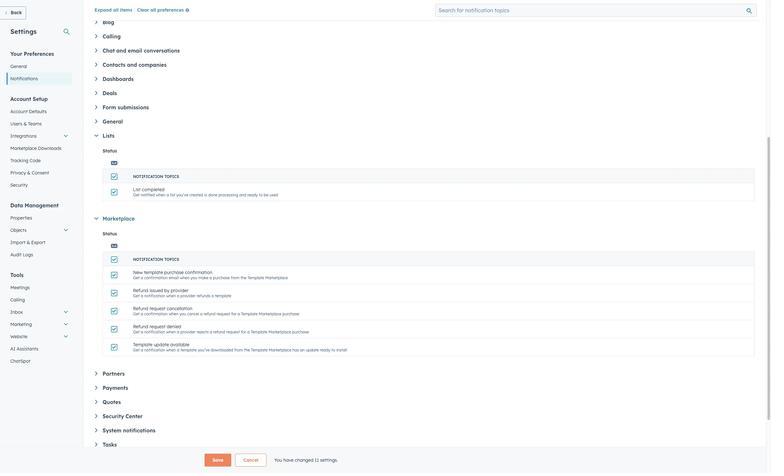 Task type: describe. For each thing, give the bounding box(es) containing it.
downloads
[[38, 146, 62, 151]]

system
[[103, 428, 122, 434]]

when inside refund request cancellation get a confirmation when you cancel a refund request for a template marketplace purchase
[[169, 312, 179, 317]]

form submissions
[[103, 104, 149, 111]]

all for expand
[[113, 7, 119, 13]]

all for clear
[[151, 7, 156, 13]]

by
[[164, 288, 170, 294]]

caret image for dashboards
[[95, 77, 98, 81]]

clear all preferences button
[[137, 7, 192, 15]]

partners
[[103, 371, 125, 377]]

get inside 'list completed get notified when a list you've created is done processing and ready to be used'
[[133, 193, 140, 198]]

your
[[10, 51, 22, 57]]

an
[[300, 348, 305, 353]]

ready inside template update available get a notification when a template you've downloaded from the template marketplace has an update ready to install
[[320, 348, 331, 353]]

import
[[10, 240, 25, 246]]

audit logs
[[10, 252, 33, 258]]

tasks
[[103, 442, 117, 449]]

marketplace inside template update available get a notification when a template you've downloaded from the template marketplace has an update ready to install
[[269, 348, 292, 353]]

chat
[[103, 47, 115, 54]]

marketplace inside refund request cancellation get a confirmation when you cancel a refund request for a template marketplace purchase
[[259, 312, 282, 317]]

your preferences element
[[6, 50, 72, 85]]

request left denied
[[150, 324, 166, 330]]

cancel
[[244, 458, 259, 464]]

marketplace inside new template purchase confirmation get a confirmation email when you make a purchase from the template marketplace
[[265, 276, 288, 281]]

is
[[204, 193, 207, 198]]

consent
[[32, 170, 49, 176]]

management
[[25, 202, 59, 209]]

rejects
[[197, 330, 209, 335]]

website
[[10, 334, 27, 340]]

blog
[[103, 19, 114, 26]]

chat and email conversations
[[103, 47, 180, 54]]

confirmation up refunds
[[185, 270, 213, 276]]

quotes
[[103, 399, 121, 406]]

partners button
[[95, 371, 755, 377]]

to inside template update available get a notification when a template you've downloaded from the template marketplace has an update ready to install
[[332, 348, 336, 353]]

tasks button
[[95, 442, 755, 449]]

chat and email conversations button
[[95, 47, 755, 54]]

tracking code link
[[6, 155, 72, 167]]

for inside refund request denied get a notification when a provider rejects a refund request for a template marketplace purchase
[[241, 330, 246, 335]]

and for contacts
[[127, 62, 137, 68]]

privacy
[[10, 170, 26, 176]]

form
[[103, 104, 116, 111]]

request up refund request denied get a notification when a provider rejects a refund request for a template marketplace purchase
[[217, 312, 230, 317]]

tracking
[[10, 158, 28, 164]]

when inside refund issued by provider get a notification when a provider refunds a template
[[166, 294, 176, 299]]

center
[[126, 414, 143, 420]]

logs
[[23, 252, 33, 258]]

calling inside tools element
[[10, 297, 25, 303]]

provider right 'by'
[[171, 288, 189, 294]]

template inside refund issued by provider get a notification when a provider refunds a template
[[215, 294, 232, 299]]

account defaults link
[[6, 106, 72, 118]]

& for teams
[[24, 121, 27, 127]]

privacy & consent link
[[6, 167, 72, 179]]

inbox
[[10, 310, 23, 315]]

refund issued by provider get a notification when a provider refunds a template
[[133, 288, 232, 299]]

notifications link
[[6, 73, 72, 85]]

blog button
[[95, 19, 755, 26]]

security for security
[[10, 182, 28, 188]]

lists button
[[94, 133, 755, 139]]

make
[[198, 276, 209, 281]]

website button
[[6, 331, 72, 343]]

cancellation
[[167, 306, 193, 312]]

defaults
[[29, 109, 47, 115]]

from inside new template purchase confirmation get a confirmation email when you make a purchase from the template marketplace
[[231, 276, 240, 281]]

caret image for calling
[[95, 34, 98, 38]]

general inside your preferences element
[[10, 64, 27, 69]]

caret image for contacts and companies
[[95, 63, 98, 67]]

to inside 'list completed get notified when a list you've created is done processing and ready to be used'
[[259, 193, 263, 198]]

provider up cancellation
[[181, 294, 196, 299]]

provider inside refund request denied get a notification when a provider rejects a refund request for a template marketplace purchase
[[181, 330, 196, 335]]

caret image for deals
[[95, 91, 98, 95]]

caret image for general
[[95, 119, 98, 124]]

when inside new template purchase confirmation get a confirmation email when you make a purchase from the template marketplace
[[180, 276, 190, 281]]

meetings
[[10, 285, 30, 291]]

security center button
[[95, 414, 755, 420]]

code
[[30, 158, 41, 164]]

calling link
[[6, 294, 72, 306]]

confirmation inside refund request cancellation get a confirmation when you cancel a refund request for a template marketplace purchase
[[144, 312, 168, 317]]

security link
[[6, 179, 72, 191]]

when inside refund request denied get a notification when a provider rejects a refund request for a template marketplace purchase
[[166, 330, 176, 335]]

processing
[[219, 193, 238, 198]]

refund for refund request denied
[[133, 324, 148, 330]]

calling button
[[95, 33, 755, 40]]

save button
[[205, 454, 232, 467]]

items
[[120, 7, 132, 13]]

& for consent
[[27, 170, 30, 176]]

topics for lists
[[165, 174, 179, 179]]

caret image for form submissions
[[95, 105, 98, 109]]

back link
[[0, 6, 26, 19]]

status for lists
[[103, 148, 117, 154]]

template inside template update available get a notification when a template you've downloaded from the template marketplace has an update ready to install
[[181, 348, 197, 353]]

assistants
[[17, 346, 38, 352]]

setup
[[33, 96, 48, 102]]

denied
[[167, 324, 181, 330]]

template update available get a notification when a template you've downloaded from the template marketplace has an update ready to install
[[133, 342, 347, 353]]

audit
[[10, 252, 22, 258]]

lists
[[103, 133, 115, 139]]

expand
[[95, 7, 112, 13]]

ready inside 'list completed get notified when a list you've created is done processing and ready to be used'
[[248, 193, 258, 198]]

new template purchase confirmation get a confirmation email when you make a purchase from the template marketplace
[[133, 270, 288, 281]]

done
[[208, 193, 218, 198]]

caret image for marketplace
[[94, 218, 99, 220]]

list
[[170, 193, 175, 198]]

when inside 'list completed get notified when a list you've created is done processing and ready to be used'
[[156, 193, 166, 198]]

refund for refund request cancellation
[[133, 306, 148, 312]]

caret image for tasks
[[95, 443, 98, 447]]

you've inside 'list completed get notified when a list you've created is done processing and ready to be used'
[[176, 193, 188, 198]]

tools
[[10, 272, 24, 279]]

have
[[284, 458, 294, 464]]

caret image for partners
[[95, 372, 98, 376]]

users & teams
[[10, 121, 42, 127]]

marketplace downloads
[[10, 146, 62, 151]]

available
[[170, 342, 190, 348]]

caret image for payments
[[95, 386, 98, 390]]

new
[[133, 270, 143, 276]]

meetings link
[[6, 282, 72, 294]]

notifications
[[123, 428, 156, 434]]

you inside new template purchase confirmation get a confirmation email when you make a purchase from the template marketplace
[[191, 276, 197, 281]]



Task type: vqa. For each thing, say whether or not it's contained in the screenshot.
middle &
yes



Task type: locate. For each thing, give the bounding box(es) containing it.
0 vertical spatial topics
[[165, 174, 179, 179]]

chatspot
[[10, 359, 30, 365]]

1 notification from the top
[[133, 174, 163, 179]]

1 horizontal spatial to
[[332, 348, 336, 353]]

for
[[231, 312, 237, 317], [241, 330, 246, 335]]

5 get from the top
[[133, 330, 140, 335]]

0 horizontal spatial you've
[[176, 193, 188, 198]]

template inside refund request denied get a notification when a provider rejects a refund request for a template marketplace purchase
[[251, 330, 268, 335]]

refunds
[[197, 294, 211, 299]]

0 vertical spatial calling
[[103, 33, 121, 40]]

preferences
[[157, 7, 184, 13]]

caret image inside security center dropdown button
[[95, 415, 98, 419]]

marketplace
[[10, 146, 37, 151], [103, 216, 135, 222], [265, 276, 288, 281], [259, 312, 282, 317], [269, 330, 291, 335], [269, 348, 292, 353]]

dashboards button
[[95, 76, 755, 82]]

you've inside template update available get a notification when a template you've downloaded from the template marketplace has an update ready to install
[[198, 348, 210, 353]]

topics up 'by'
[[165, 257, 179, 262]]

1 vertical spatial topics
[[165, 257, 179, 262]]

& left export
[[27, 240, 30, 246]]

back
[[11, 10, 22, 15]]

Search for notification topics search field
[[436, 4, 758, 17]]

notification inside template update available get a notification when a template you've downloaded from the template marketplace has an update ready to install
[[144, 348, 165, 353]]

0 vertical spatial you
[[191, 276, 197, 281]]

marketplace inside the account setup element
[[10, 146, 37, 151]]

0 vertical spatial you've
[[176, 193, 188, 198]]

caret image inside chat and email conversations dropdown button
[[95, 48, 98, 53]]

purchase inside refund request denied get a notification when a provider rejects a refund request for a template marketplace purchase
[[292, 330, 309, 335]]

quotes button
[[95, 399, 755, 406]]

objects
[[10, 228, 27, 233]]

refund right rejects
[[213, 330, 225, 335]]

0 vertical spatial refund
[[133, 288, 148, 294]]

general
[[10, 64, 27, 69], [103, 119, 123, 125]]

0 horizontal spatial all
[[113, 7, 119, 13]]

caret image inside marketplace dropdown button
[[94, 218, 99, 220]]

1 vertical spatial status
[[103, 231, 117, 237]]

confirmation up issued
[[144, 276, 168, 281]]

request up template update available get a notification when a template you've downloaded from the template marketplace has an update ready to install
[[226, 330, 240, 335]]

2 get from the top
[[133, 276, 140, 281]]

from right make
[[231, 276, 240, 281]]

caret image inside 'system notifications' 'dropdown button'
[[95, 429, 98, 433]]

conversations
[[144, 47, 180, 54]]

1 vertical spatial refund
[[213, 330, 225, 335]]

when up available
[[166, 330, 176, 335]]

from right downloaded
[[235, 348, 243, 353]]

2 vertical spatial &
[[27, 240, 30, 246]]

audit logs link
[[6, 249, 72, 261]]

0 vertical spatial and
[[116, 47, 126, 54]]

dashboards
[[103, 76, 134, 82]]

1 vertical spatial notification
[[133, 257, 163, 262]]

2 vertical spatial refund
[[133, 324, 148, 330]]

clear all preferences
[[137, 7, 184, 13]]

used
[[270, 193, 278, 198]]

1 vertical spatial &
[[27, 170, 30, 176]]

4 get from the top
[[133, 312, 140, 317]]

account
[[10, 96, 31, 102], [10, 109, 28, 115]]

purchase inside refund request cancellation get a confirmation when you cancel a refund request for a template marketplace purchase
[[283, 312, 299, 317]]

inbox button
[[6, 306, 72, 319]]

refund for refund issued by provider
[[133, 288, 148, 294]]

1 horizontal spatial you
[[191, 276, 197, 281]]

3 refund from the top
[[133, 324, 148, 330]]

0 vertical spatial to
[[259, 193, 263, 198]]

2 topics from the top
[[165, 257, 179, 262]]

system notifications button
[[95, 428, 755, 434]]

0 vertical spatial template
[[144, 270, 163, 276]]

& right privacy
[[27, 170, 30, 176]]

1 horizontal spatial for
[[241, 330, 246, 335]]

account setup element
[[6, 96, 72, 191]]

you've
[[176, 193, 188, 198], [198, 348, 210, 353]]

0 vertical spatial general
[[10, 64, 27, 69]]

2 horizontal spatial template
[[215, 294, 232, 299]]

caret image inside tasks dropdown button
[[95, 443, 98, 447]]

1 vertical spatial notification
[[144, 330, 165, 335]]

from inside template update available get a notification when a template you've downloaded from the template marketplace has an update ready to install
[[235, 348, 243, 353]]

caret image
[[95, 20, 98, 24], [95, 63, 98, 67], [95, 105, 98, 109], [94, 218, 99, 220], [95, 372, 98, 376], [95, 386, 98, 390], [95, 400, 98, 405], [95, 429, 98, 433]]

contacts and companies
[[103, 62, 167, 68]]

1 vertical spatial refund
[[133, 306, 148, 312]]

and inside 'list completed get notified when a list you've created is done processing and ready to be used'
[[239, 193, 247, 198]]

1 vertical spatial and
[[127, 62, 137, 68]]

2 vertical spatial and
[[239, 193, 247, 198]]

notification topics for marketplace
[[133, 257, 179, 262]]

objects button
[[6, 224, 72, 237]]

deals
[[103, 90, 117, 97]]

and right processing
[[239, 193, 247, 198]]

0 vertical spatial security
[[10, 182, 28, 188]]

0 horizontal spatial you
[[180, 312, 186, 317]]

1 horizontal spatial security
[[103, 414, 124, 420]]

calling up inbox
[[10, 297, 25, 303]]

2 notification topics from the top
[[133, 257, 179, 262]]

integrations
[[10, 133, 37, 139]]

notification for lists
[[133, 174, 163, 179]]

0 vertical spatial email
[[128, 47, 142, 54]]

export
[[31, 240, 45, 246]]

all inside button
[[151, 7, 156, 13]]

the inside template update available get a notification when a template you've downloaded from the template marketplace has an update ready to install
[[244, 348, 250, 353]]

users & teams link
[[6, 118, 72, 130]]

caret image inside blog dropdown button
[[95, 20, 98, 24]]

1 get from the top
[[133, 193, 140, 198]]

confirmation up denied
[[144, 312, 168, 317]]

0 vertical spatial notification
[[133, 174, 163, 179]]

all
[[113, 7, 119, 13], [151, 7, 156, 13]]

caret image for chat and email conversations
[[95, 48, 98, 53]]

caret image for system notifications
[[95, 429, 98, 433]]

3 notification from the top
[[144, 348, 165, 353]]

get inside template update available get a notification when a template you've downloaded from the template marketplace has an update ready to install
[[133, 348, 140, 353]]

template right new
[[144, 270, 163, 276]]

list
[[133, 187, 141, 193]]

and for chat
[[116, 47, 126, 54]]

6 get from the top
[[133, 348, 140, 353]]

template inside new template purchase confirmation get a confirmation email when you make a purchase from the template marketplace
[[144, 270, 163, 276]]

0 horizontal spatial ready
[[248, 193, 258, 198]]

1 horizontal spatial and
[[127, 62, 137, 68]]

notifications
[[10, 76, 38, 82]]

cancel button
[[235, 454, 267, 467]]

1 horizontal spatial calling
[[103, 33, 121, 40]]

has
[[293, 348, 299, 353]]

0 vertical spatial refund
[[204, 312, 216, 317]]

account for account defaults
[[10, 109, 28, 115]]

& for export
[[27, 240, 30, 246]]

1 horizontal spatial all
[[151, 7, 156, 13]]

1 status from the top
[[103, 148, 117, 154]]

1 vertical spatial the
[[244, 348, 250, 353]]

provider left rejects
[[181, 330, 196, 335]]

save
[[213, 458, 224, 464]]

caret image inside 'form submissions' dropdown button
[[95, 105, 98, 109]]

topics up list
[[165, 174, 179, 179]]

when left list
[[156, 193, 166, 198]]

you left make
[[191, 276, 197, 281]]

expand all items button
[[95, 7, 132, 13]]

0 vertical spatial from
[[231, 276, 240, 281]]

ready left be
[[248, 193, 258, 198]]

for up refund request denied get a notification when a provider rejects a refund request for a template marketplace purchase
[[231, 312, 237, 317]]

0 horizontal spatial calling
[[10, 297, 25, 303]]

tools element
[[6, 272, 72, 368]]

notification for update
[[144, 348, 165, 353]]

update right the an
[[306, 348, 319, 353]]

cancel
[[187, 312, 199, 317]]

1 vertical spatial template
[[215, 294, 232, 299]]

3 get from the top
[[133, 294, 140, 299]]

1 notification topics from the top
[[133, 174, 179, 179]]

0 horizontal spatial general
[[10, 64, 27, 69]]

request
[[150, 306, 166, 312], [217, 312, 230, 317], [150, 324, 166, 330], [226, 330, 240, 335]]

0 horizontal spatial to
[[259, 193, 263, 198]]

& inside data management element
[[27, 240, 30, 246]]

calling up chat
[[103, 33, 121, 40]]

1 horizontal spatial email
[[169, 276, 179, 281]]

refund request cancellation get a confirmation when you cancel a refund request for a template marketplace purchase
[[133, 306, 299, 317]]

update left available
[[154, 342, 169, 348]]

0 horizontal spatial for
[[231, 312, 237, 317]]

1 all from the left
[[113, 7, 119, 13]]

email up contacts and companies
[[128, 47, 142, 54]]

security down privacy
[[10, 182, 28, 188]]

for inside refund request cancellation get a confirmation when you cancel a refund request for a template marketplace purchase
[[231, 312, 237, 317]]

1 horizontal spatial general
[[103, 119, 123, 125]]

topics
[[165, 174, 179, 179], [165, 257, 179, 262]]

get inside refund request denied get a notification when a provider rejects a refund request for a template marketplace purchase
[[133, 330, 140, 335]]

1 vertical spatial email
[[169, 276, 179, 281]]

and
[[116, 47, 126, 54], [127, 62, 137, 68], [239, 193, 247, 198]]

to left install
[[332, 348, 336, 353]]

status
[[103, 148, 117, 154], [103, 231, 117, 237]]

1 vertical spatial to
[[332, 348, 336, 353]]

caret image inside lists dropdown button
[[94, 135, 99, 137]]

refund
[[204, 312, 216, 317], [213, 330, 225, 335]]

when up refund issued by provider get a notification when a provider refunds a template
[[180, 276, 190, 281]]

you inside refund request cancellation get a confirmation when you cancel a refund request for a template marketplace purchase
[[180, 312, 186, 317]]

1 vertical spatial ready
[[320, 348, 331, 353]]

2 all from the left
[[151, 7, 156, 13]]

2 status from the top
[[103, 231, 117, 237]]

notification for request
[[144, 330, 165, 335]]

2 notification from the top
[[144, 330, 165, 335]]

0 vertical spatial notification
[[144, 294, 165, 299]]

general down form
[[103, 119, 123, 125]]

when up cancellation
[[166, 294, 176, 299]]

caret image inside "partners" dropdown button
[[95, 372, 98, 376]]

notified
[[141, 193, 155, 198]]

2 horizontal spatial and
[[239, 193, 247, 198]]

notification for marketplace
[[133, 257, 163, 262]]

marketplace downloads link
[[6, 142, 72, 155]]

completed
[[142, 187, 165, 193]]

caret image inside deals "dropdown button"
[[95, 91, 98, 95]]

marketplace button
[[94, 216, 755, 222]]

security up system
[[103, 414, 124, 420]]

1 horizontal spatial template
[[181, 348, 197, 353]]

email inside new template purchase confirmation get a confirmation email when you make a purchase from the template marketplace
[[169, 276, 179, 281]]

0 vertical spatial &
[[24, 121, 27, 127]]

account up users
[[10, 109, 28, 115]]

1 vertical spatial you've
[[198, 348, 210, 353]]

1 vertical spatial general
[[103, 119, 123, 125]]

caret image inside dashboards dropdown button
[[95, 77, 98, 81]]

payments
[[103, 385, 128, 392]]

settings.
[[320, 458, 338, 464]]

refund inside refund request cancellation get a confirmation when you cancel a refund request for a template marketplace purchase
[[204, 312, 216, 317]]

data management element
[[6, 202, 72, 261]]

caret image for security center
[[95, 415, 98, 419]]

&
[[24, 121, 27, 127], [27, 170, 30, 176], [27, 240, 30, 246]]

expand all items
[[95, 7, 132, 13]]

notification up new
[[133, 257, 163, 262]]

2 vertical spatial notification
[[144, 348, 165, 353]]

preferences
[[24, 51, 54, 57]]

template
[[248, 276, 264, 281], [241, 312, 258, 317], [251, 330, 268, 335], [133, 342, 153, 348], [251, 348, 268, 353]]

all left items
[[113, 7, 119, 13]]

0 vertical spatial the
[[241, 276, 247, 281]]

1 notification from the top
[[144, 294, 165, 299]]

integrations button
[[6, 130, 72, 142]]

0 vertical spatial status
[[103, 148, 117, 154]]

caret image inside the 'quotes' dropdown button
[[95, 400, 98, 405]]

system notifications
[[103, 428, 156, 434]]

you
[[274, 458, 282, 464]]

caret image inside 'contacts and companies' "dropdown button"
[[95, 63, 98, 67]]

template up refund request cancellation get a confirmation when you cancel a refund request for a template marketplace purchase
[[215, 294, 232, 299]]

ai assistants
[[10, 346, 38, 352]]

the inside new template purchase confirmation get a confirmation email when you make a purchase from the template marketplace
[[241, 276, 247, 281]]

notification topics up completed
[[133, 174, 179, 179]]

form submissions button
[[95, 104, 755, 111]]

general button
[[95, 119, 755, 125]]

& right users
[[24, 121, 27, 127]]

changed
[[295, 458, 314, 464]]

and down chat and email conversations
[[127, 62, 137, 68]]

topics for marketplace
[[165, 257, 179, 262]]

and right chat
[[116, 47, 126, 54]]

security inside security link
[[10, 182, 28, 188]]

update
[[154, 342, 169, 348], [306, 348, 319, 353]]

ready left install
[[320, 348, 331, 353]]

template
[[144, 270, 163, 276], [215, 294, 232, 299], [181, 348, 197, 353]]

you have changed 11 settings.
[[274, 458, 338, 464]]

1 vertical spatial for
[[241, 330, 246, 335]]

marketplace inside refund request denied get a notification when a provider rejects a refund request for a template marketplace purchase
[[269, 330, 291, 335]]

0 vertical spatial for
[[231, 312, 237, 317]]

0 horizontal spatial and
[[116, 47, 126, 54]]

1 account from the top
[[10, 96, 31, 102]]

refund request denied get a notification when a provider rejects a refund request for a template marketplace purchase
[[133, 324, 309, 335]]

users
[[10, 121, 22, 127]]

companies
[[139, 62, 167, 68]]

0 horizontal spatial email
[[128, 47, 142, 54]]

11
[[315, 458, 319, 464]]

clear
[[137, 7, 149, 13]]

email up 'by'
[[169, 276, 179, 281]]

template inside refund request cancellation get a confirmation when you cancel a refund request for a template marketplace purchase
[[241, 312, 258, 317]]

a inside 'list completed get notified when a list you've created is done processing and ready to be used'
[[167, 193, 169, 198]]

caret image for blog
[[95, 20, 98, 24]]

notification topics up new
[[133, 257, 179, 262]]

0 horizontal spatial update
[[154, 342, 169, 348]]

notification inside refund request denied get a notification when a provider rejects a refund request for a template marketplace purchase
[[144, 330, 165, 335]]

caret image inside general "dropdown button"
[[95, 119, 98, 124]]

for up template update available get a notification when a template you've downloaded from the template marketplace has an update ready to install
[[241, 330, 246, 335]]

template inside new template purchase confirmation get a confirmation email when you make a purchase from the template marketplace
[[248, 276, 264, 281]]

1 vertical spatial account
[[10, 109, 28, 115]]

0 vertical spatial notification topics
[[133, 174, 179, 179]]

you left cancel
[[180, 312, 186, 317]]

get inside refund request cancellation get a confirmation when you cancel a refund request for a template marketplace purchase
[[133, 312, 140, 317]]

refund inside refund issued by provider get a notification when a provider refunds a template
[[133, 288, 148, 294]]

when up denied
[[169, 312, 179, 317]]

contacts and companies button
[[95, 62, 755, 68]]

to left be
[[259, 193, 263, 198]]

1 vertical spatial from
[[235, 348, 243, 353]]

security center
[[103, 414, 143, 420]]

general down the your at the top left of the page
[[10, 64, 27, 69]]

1 vertical spatial security
[[103, 414, 124, 420]]

you've down rejects
[[198, 348, 210, 353]]

0 vertical spatial ready
[[248, 193, 258, 198]]

1 topics from the top
[[165, 174, 179, 179]]

when down denied
[[166, 348, 176, 353]]

account for account setup
[[10, 96, 31, 102]]

notification inside refund issued by provider get a notification when a provider refunds a template
[[144, 294, 165, 299]]

import & export
[[10, 240, 45, 246]]

tracking code
[[10, 158, 41, 164]]

refund right cancel
[[204, 312, 216, 317]]

template down rejects
[[181, 348, 197, 353]]

1 horizontal spatial update
[[306, 348, 319, 353]]

created
[[189, 193, 203, 198]]

caret image
[[95, 34, 98, 38], [95, 48, 98, 53], [95, 77, 98, 81], [95, 91, 98, 95], [95, 119, 98, 124], [94, 135, 99, 137], [95, 415, 98, 419], [95, 443, 98, 447]]

1 refund from the top
[[133, 288, 148, 294]]

refund inside refund request denied get a notification when a provider rejects a refund request for a template marketplace purchase
[[133, 324, 148, 330]]

ready
[[248, 193, 258, 198], [320, 348, 331, 353]]

you've right list
[[176, 193, 188, 198]]

account up the account defaults
[[10, 96, 31, 102]]

account setup
[[10, 96, 48, 102]]

2 account from the top
[[10, 109, 28, 115]]

status for marketplace
[[103, 231, 117, 237]]

1 vertical spatial you
[[180, 312, 186, 317]]

caret image for quotes
[[95, 400, 98, 405]]

marketing
[[10, 322, 32, 328]]

2 notification from the top
[[133, 257, 163, 262]]

downloaded
[[211, 348, 233, 353]]

refund
[[133, 288, 148, 294], [133, 306, 148, 312], [133, 324, 148, 330]]

data
[[10, 202, 23, 209]]

security for security center
[[103, 414, 124, 420]]

get inside refund issued by provider get a notification when a provider refunds a template
[[133, 294, 140, 299]]

1 horizontal spatial ready
[[320, 348, 331, 353]]

refund inside refund request cancellation get a confirmation when you cancel a refund request for a template marketplace purchase
[[133, 306, 148, 312]]

request down issued
[[150, 306, 166, 312]]

data management
[[10, 202, 59, 209]]

1 vertical spatial notification topics
[[133, 257, 179, 262]]

refund inside refund request denied get a notification when a provider rejects a refund request for a template marketplace purchase
[[213, 330, 225, 335]]

notification topics for lists
[[133, 174, 179, 179]]

0 horizontal spatial template
[[144, 270, 163, 276]]

get inside new template purchase confirmation get a confirmation email when you make a purchase from the template marketplace
[[133, 276, 140, 281]]

1 vertical spatial calling
[[10, 297, 25, 303]]

1 horizontal spatial you've
[[198, 348, 210, 353]]

caret image inside the calling dropdown button
[[95, 34, 98, 38]]

0 vertical spatial account
[[10, 96, 31, 102]]

caret image for lists
[[94, 135, 99, 137]]

when inside template update available get a notification when a template you've downloaded from the template marketplace has an update ready to install
[[166, 348, 176, 353]]

0 horizontal spatial security
[[10, 182, 28, 188]]

2 refund from the top
[[133, 306, 148, 312]]

notification up completed
[[133, 174, 163, 179]]

caret image inside the "payments" dropdown button
[[95, 386, 98, 390]]

2 vertical spatial template
[[181, 348, 197, 353]]

all right clear
[[151, 7, 156, 13]]

be
[[264, 193, 269, 198]]



